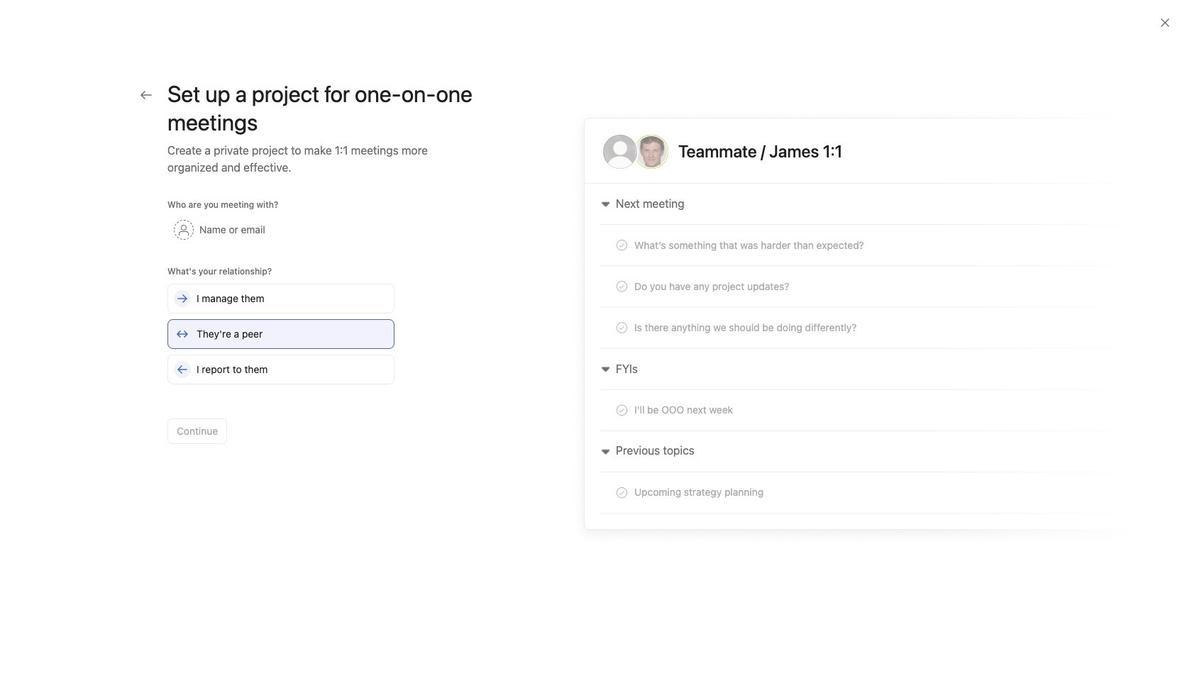 Task type: describe. For each thing, give the bounding box(es) containing it.
4 mark complete checkbox from the top
[[265, 382, 282, 399]]

mark complete image
[[265, 331, 282, 348]]

3 mark complete checkbox from the top
[[265, 356, 282, 373]]

go back image
[[141, 89, 152, 101]]

dependencies image
[[265, 280, 282, 297]]

mark complete image for second mark complete option from the bottom
[[265, 356, 282, 373]]

1 mark complete checkbox from the top
[[265, 305, 282, 322]]

mark complete image for fourth mark complete option from the bottom
[[265, 305, 282, 322]]

close image
[[1160, 17, 1171, 28]]



Task type: vqa. For each thing, say whether or not it's contained in the screenshot.
top the task
no



Task type: locate. For each thing, give the bounding box(es) containing it.
0 vertical spatial mark complete image
[[265, 305, 282, 322]]

3 mark complete image from the top
[[265, 382, 282, 399]]

1 vertical spatial mark complete image
[[265, 356, 282, 373]]

close image
[[1160, 17, 1171, 28]]

2 mark complete checkbox from the top
[[265, 331, 282, 348]]

mark complete image
[[265, 305, 282, 322], [265, 356, 282, 373], [265, 382, 282, 399]]

this is a preview of your project image
[[571, 108, 1147, 547]]

mark complete image for 4th mark complete option
[[265, 382, 282, 399]]

2 mark complete image from the top
[[265, 356, 282, 373]]

1 mark complete image from the top
[[265, 305, 282, 322]]

2 vertical spatial mark complete image
[[265, 382, 282, 399]]

list box
[[429, 6, 769, 28]]

Mark complete checkbox
[[265, 305, 282, 322], [265, 331, 282, 348], [265, 356, 282, 373], [265, 382, 282, 399]]

list item
[[251, 301, 1102, 326], [251, 326, 1102, 352], [251, 378, 1102, 403], [251, 403, 1102, 429], [251, 429, 1102, 454], [274, 545, 309, 580], [293, 613, 313, 633]]

global element
[[0, 35, 170, 120]]



